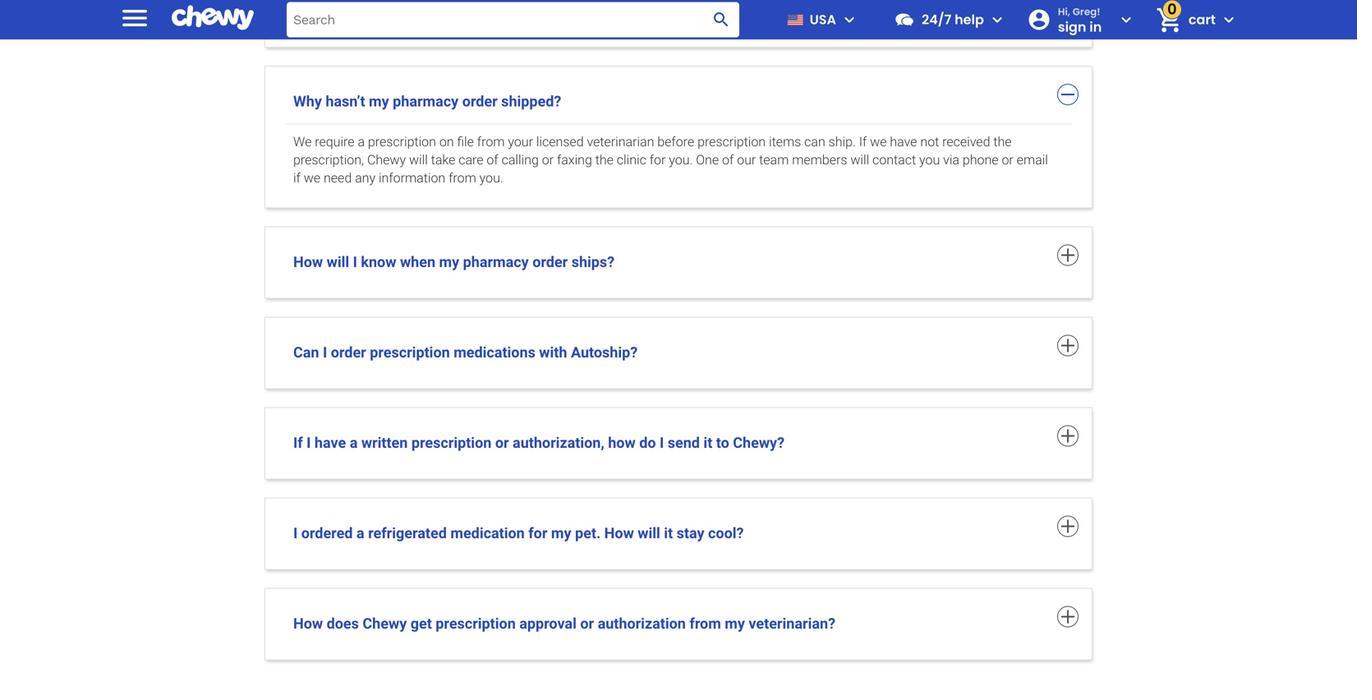 Task type: describe. For each thing, give the bounding box(es) containing it.
needed.
[[957, 9, 1003, 25]]

account menu image
[[1117, 10, 1136, 30]]

hi, greg! sign in
[[1058, 5, 1102, 36]]

stay
[[677, 525, 705, 542]]

active prescriptions: the prescription we have on file for your pet's healthcare item is still active. no further action is needed.
[[293, 9, 1006, 25]]

action
[[906, 9, 941, 25]]

will left know on the left top of the page
[[327, 254, 349, 271]]

chewy inside if we have not received the prescription, chewy will take care of calling
[[367, 152, 406, 168]]

refrigerated
[[368, 525, 447, 542]]

cart menu image
[[1220, 10, 1239, 30]]

1 vertical spatial it
[[664, 525, 673, 542]]

items image
[[1155, 5, 1184, 34]]

to
[[716, 434, 730, 452]]

medication
[[451, 525, 525, 542]]

0 vertical spatial on
[[560, 9, 575, 25]]

information
[[379, 170, 446, 186]]

2 horizontal spatial from
[[690, 615, 721, 632]]

1 horizontal spatial we
[[510, 9, 526, 25]]

hi,
[[1058, 5, 1071, 18]]

via
[[944, 152, 960, 168]]

medications
[[454, 344, 536, 361]]

menu image
[[118, 1, 151, 34]]

usa button
[[781, 0, 860, 39]]

no
[[844, 9, 860, 25]]

pet.
[[575, 525, 601, 542]]

will contact
[[851, 152, 916, 168]]

care
[[459, 152, 484, 168]]

will down ship.
[[851, 152, 870, 168]]

authorization
[[598, 615, 686, 632]]

1 is from the left
[[768, 9, 777, 25]]

further
[[864, 9, 902, 25]]

2 horizontal spatial for
[[650, 152, 666, 168]]

how does chewy get prescription approval or authorization from my veterinarian?
[[293, 615, 836, 632]]

you via phone
[[920, 152, 999, 168]]

1 vertical spatial pharmacy
[[463, 254, 529, 271]]

24/7 help link
[[888, 0, 984, 39]]

o
[[696, 152, 705, 168]]

usa
[[810, 10, 837, 29]]

cart link
[[1150, 0, 1216, 39]]

cart
[[1189, 10, 1216, 29]]

1 vertical spatial the
[[596, 152, 614, 168]]

why
[[293, 93, 322, 110]]

my right when on the top
[[439, 254, 460, 271]]

Product search field
[[287, 2, 740, 37]]

if i have a written prescription or authorization, how do i send it to chewy?
[[293, 434, 785, 452]]

email
[[1017, 152, 1048, 168]]

you.
[[480, 170, 503, 186]]

written
[[361, 434, 408, 452]]

how for approval
[[293, 615, 323, 632]]

active
[[293, 9, 329, 25]]

can i order prescription medications with autoship?
[[293, 344, 638, 361]]

2 vertical spatial for
[[529, 525, 548, 542]]

2 of from the left
[[722, 152, 734, 168]]

prescriptions:
[[332, 9, 410, 25]]

will inside if we have not received the prescription, chewy will take care of calling
[[409, 152, 428, 168]]

of inside if we have not received the prescription, chewy will take care of calling
[[487, 152, 499, 168]]

a for require
[[358, 134, 365, 150]]

ships?
[[572, 254, 615, 271]]

ne
[[705, 152, 719, 168]]

phone
[[963, 152, 999, 168]]

does
[[327, 615, 359, 632]]

0 horizontal spatial your
[[508, 134, 533, 150]]

my left veterinarian? at the bottom of page
[[725, 615, 745, 632]]

team
[[759, 152, 789, 168]]

i left ordered
[[293, 525, 298, 542]]

cool?
[[708, 525, 744, 542]]

authorization,
[[513, 434, 605, 452]]

we inside if we have not received the prescription, chewy will take care of calling
[[870, 134, 887, 150]]

have for it
[[315, 434, 346, 452]]

or down the licensed
[[542, 152, 554, 168]]

we require a prescription
[[293, 134, 436, 150]]

calling
[[502, 152, 539, 168]]

why hasn't my pharmacy order shipped?
[[293, 93, 562, 110]]

not
[[921, 134, 939, 150]]

i left know on the left top of the page
[[353, 254, 357, 271]]

when
[[400, 254, 436, 271]]

any
[[355, 170, 376, 186]]

we
[[293, 134, 312, 150]]

active.
[[803, 9, 840, 25]]

for you
[[650, 152, 690, 168]]

if we have not received the prescription, chewy will take care of calling
[[293, 134, 1012, 168]]

veterinarian
[[587, 134, 654, 150]]

we need any information from you.
[[304, 170, 503, 186]]

received
[[943, 134, 991, 150]]

ship.
[[829, 134, 856, 150]]

help menu image
[[988, 10, 1007, 30]]

chewy?
[[733, 434, 785, 452]]

how will i know when my pharmacy order ships?
[[293, 254, 615, 271]]

contact
[[873, 152, 916, 168]]

my left pet.
[[551, 525, 572, 542]]

1 vertical spatial on
[[440, 134, 454, 150]]

autoship?
[[571, 344, 638, 361]]

the
[[413, 9, 435, 25]]

in
[[1090, 17, 1102, 36]]

0 vertical spatial file
[[578, 9, 595, 25]]

can
[[293, 344, 319, 361]]

sign
[[1058, 17, 1087, 36]]

1 horizontal spatial have
[[530, 9, 557, 25]]

have for calling
[[890, 134, 917, 150]]

or right approval
[[580, 615, 594, 632]]



Task type: locate. For each thing, give the bounding box(es) containing it.
on file
[[440, 134, 474, 150]]

1 horizontal spatial pharmacy
[[463, 254, 529, 271]]

need
[[324, 170, 352, 186]]

pharmacy right when on the top
[[463, 254, 529, 271]]

2 vertical spatial a
[[357, 525, 365, 542]]

chewy left get
[[363, 615, 407, 632]]

have inside if we have not received the prescription, chewy will take care of calling
[[890, 134, 917, 150]]

2 is from the left
[[944, 9, 954, 25]]

0 horizontal spatial from
[[449, 170, 476, 186]]

will left stay
[[638, 525, 661, 542]]

0 vertical spatial have
[[530, 9, 557, 25]]

0 horizontal spatial is
[[768, 9, 777, 25]]

or faxing the clinic
[[542, 152, 647, 168]]

a right ordered
[[357, 525, 365, 542]]

ordered
[[301, 525, 353, 542]]

1 horizontal spatial for
[[598, 9, 614, 25]]

a left written at the bottom of page
[[350, 434, 358, 452]]

0 horizontal spatial you
[[669, 152, 690, 168]]

or
[[542, 152, 554, 168], [1002, 152, 1014, 168], [495, 434, 509, 452], [580, 615, 594, 632]]

1 horizontal spatial on
[[560, 9, 575, 25]]

veterinarian?
[[749, 615, 836, 632]]

1 horizontal spatial it
[[704, 434, 713, 452]]

email if
[[293, 152, 1048, 186]]

on
[[560, 9, 575, 25], [440, 134, 454, 150]]

0 horizontal spatial have
[[315, 434, 346, 452]]

1 vertical spatial file
[[457, 134, 474, 150]]

my right hasn't
[[369, 93, 389, 110]]

i right can
[[323, 344, 327, 361]]

is left the help
[[944, 9, 954, 25]]

faxing
[[557, 152, 592, 168]]

i right do
[[660, 434, 664, 452]]

1 you from the left
[[669, 152, 690, 168]]

2 horizontal spatial we
[[870, 134, 887, 150]]

1 vertical spatial order
[[533, 254, 568, 271]]

2 horizontal spatial order
[[533, 254, 568, 271]]

0 vertical spatial a
[[358, 134, 365, 150]]

help
[[955, 10, 984, 29]]

submit search image
[[712, 10, 731, 30]]

members
[[792, 152, 848, 168]]

i
[[353, 254, 357, 271], [323, 344, 327, 361], [307, 434, 311, 452], [660, 434, 664, 452], [293, 525, 298, 542]]

or left authorization, on the left
[[495, 434, 509, 452]]

have
[[530, 9, 557, 25], [890, 134, 917, 150], [315, 434, 346, 452]]

for down before
[[650, 152, 666, 168]]

0 horizontal spatial order
[[331, 344, 366, 361]]

chewy home image
[[172, 0, 254, 36]]

2 vertical spatial from
[[690, 615, 721, 632]]

24/7 help
[[922, 10, 984, 29]]

chewy support image
[[894, 9, 915, 30]]

0 vertical spatial your
[[617, 9, 642, 25]]

hasn't
[[326, 93, 365, 110]]

24/7
[[922, 10, 952, 29]]

2 you from the left
[[920, 152, 940, 168]]

the inside if we have not received the prescription, chewy will take care of calling
[[994, 134, 1012, 150]]

prescription,
[[293, 152, 364, 168]]

if inside if we have not received the prescription, chewy will take care of calling
[[859, 134, 867, 150]]

prescription items can ship.
[[698, 134, 856, 150]]

from your licensed veterinarian before
[[477, 134, 695, 150]]

0 vertical spatial how
[[293, 254, 323, 271]]

2 vertical spatial how
[[293, 615, 323, 632]]

1 vertical spatial chewy
[[363, 615, 407, 632]]

. o ne of our team members
[[690, 152, 848, 168]]

is
[[768, 9, 777, 25], [944, 9, 954, 25]]

order right can
[[331, 344, 366, 361]]

your left the pet's
[[617, 9, 642, 25]]

if
[[293, 170, 301, 186]]

1 vertical spatial from
[[449, 170, 476, 186]]

1 horizontal spatial you
[[920, 152, 940, 168]]

1 horizontal spatial if
[[859, 134, 867, 150]]

1 vertical spatial how
[[605, 525, 634, 542]]

our
[[737, 152, 756, 168]]

the
[[994, 134, 1012, 150], [596, 152, 614, 168]]

2 vertical spatial order
[[331, 344, 366, 361]]

1 horizontal spatial from
[[477, 134, 505, 150]]

0 horizontal spatial on
[[440, 134, 454, 150]]

from
[[477, 134, 505, 150], [449, 170, 476, 186], [690, 615, 721, 632]]

how left know on the left top of the page
[[293, 254, 323, 271]]

file left the pet's
[[578, 9, 595, 25]]

1 vertical spatial if
[[293, 434, 303, 452]]

for left the pet's
[[598, 9, 614, 25]]

we
[[510, 9, 526, 25], [870, 134, 887, 150], [304, 170, 321, 186]]

1 horizontal spatial of
[[722, 152, 734, 168]]

know
[[361, 254, 396, 271]]

it
[[704, 434, 713, 452], [664, 525, 673, 542]]

a
[[358, 134, 365, 150], [350, 434, 358, 452], [357, 525, 365, 542]]

0 horizontal spatial file
[[457, 134, 474, 150]]

how
[[293, 254, 323, 271], [605, 525, 634, 542], [293, 615, 323, 632]]

get
[[411, 615, 432, 632]]

it left the to
[[704, 434, 713, 452]]

approval
[[520, 615, 577, 632]]

do
[[640, 434, 656, 452]]

of right ne
[[722, 152, 734, 168]]

i left written at the bottom of page
[[307, 434, 311, 452]]

prescription
[[438, 9, 506, 25], [368, 134, 436, 150], [698, 134, 766, 150], [370, 344, 450, 361], [412, 434, 492, 452], [436, 615, 516, 632]]

1 vertical spatial for
[[650, 152, 666, 168]]

1 horizontal spatial the
[[994, 134, 1012, 150]]

1 vertical spatial we
[[870, 134, 887, 150]]

your
[[617, 9, 642, 25], [508, 134, 533, 150]]

2 horizontal spatial have
[[890, 134, 917, 150]]

how left does
[[293, 615, 323, 632]]

you down before
[[669, 152, 690, 168]]

0 horizontal spatial pharmacy
[[393, 93, 459, 110]]

pet's
[[645, 9, 672, 25]]

0 vertical spatial it
[[704, 434, 713, 452]]

clinic
[[617, 152, 647, 168]]

how for my
[[293, 254, 323, 271]]

for left pet.
[[529, 525, 548, 542]]

i ordered a refrigerated medication for my pet. how will it stay cool?
[[293, 525, 744, 542]]

0 vertical spatial from
[[477, 134, 505, 150]]

0 horizontal spatial we
[[304, 170, 321, 186]]

licensed
[[537, 134, 584, 150]]

it left stay
[[664, 525, 673, 542]]

0 horizontal spatial for
[[529, 525, 548, 542]]

how
[[608, 434, 636, 452]]

file up care
[[457, 134, 474, 150]]

0 vertical spatial for
[[598, 9, 614, 25]]

0 horizontal spatial it
[[664, 525, 673, 542]]

1 vertical spatial a
[[350, 434, 358, 452]]

order left ships?
[[533, 254, 568, 271]]

healthcare
[[675, 9, 736, 25]]

.
[[690, 152, 693, 168]]

pharmacy up on file
[[393, 93, 459, 110]]

0 vertical spatial order
[[462, 93, 498, 110]]

0 horizontal spatial if
[[293, 434, 303, 452]]

how right pet.
[[605, 525, 634, 542]]

take
[[431, 152, 456, 168]]

chewy up we need any information from you.
[[367, 152, 406, 168]]

0 horizontal spatial the
[[596, 152, 614, 168]]

chewy
[[367, 152, 406, 168], [363, 615, 407, 632]]

from right authorization
[[690, 615, 721, 632]]

my
[[369, 93, 389, 110], [439, 254, 460, 271], [551, 525, 572, 542], [725, 615, 745, 632]]

if
[[859, 134, 867, 150], [293, 434, 303, 452]]

2 vertical spatial we
[[304, 170, 321, 186]]

0 vertical spatial if
[[859, 134, 867, 150]]

0 vertical spatial pharmacy
[[393, 93, 459, 110]]

if for we
[[859, 134, 867, 150]]

before
[[658, 134, 695, 150]]

1 vertical spatial have
[[890, 134, 917, 150]]

shipped?
[[501, 93, 562, 110]]

menu image
[[840, 10, 860, 30]]

your up calling
[[508, 134, 533, 150]]

0 vertical spatial chewy
[[367, 152, 406, 168]]

1 of from the left
[[487, 152, 499, 168]]

1 vertical spatial your
[[508, 134, 533, 150]]

send
[[668, 434, 700, 452]]

of up you.
[[487, 152, 499, 168]]

you
[[669, 152, 690, 168], [920, 152, 940, 168]]

0 horizontal spatial of
[[487, 152, 499, 168]]

the down veterinarian
[[596, 152, 614, 168]]

will up the information
[[409, 152, 428, 168]]

1 horizontal spatial order
[[462, 93, 498, 110]]

with
[[539, 344, 567, 361]]

a for ordered
[[357, 525, 365, 542]]

order up on file
[[462, 93, 498, 110]]

if for i
[[293, 434, 303, 452]]

item
[[739, 9, 764, 25]]

1 horizontal spatial is
[[944, 9, 954, 25]]

1 horizontal spatial file
[[578, 9, 595, 25]]

from up care
[[477, 134, 505, 150]]

pharmacy
[[393, 93, 459, 110], [463, 254, 529, 271]]

of
[[487, 152, 499, 168], [722, 152, 734, 168]]

from down care
[[449, 170, 476, 186]]

0 vertical spatial the
[[994, 134, 1012, 150]]

2 vertical spatial have
[[315, 434, 346, 452]]

or left email
[[1002, 152, 1014, 168]]

require
[[315, 134, 355, 150]]

1 horizontal spatial your
[[617, 9, 642, 25]]

items
[[769, 134, 801, 150]]

the up phone
[[994, 134, 1012, 150]]

greg!
[[1073, 5, 1101, 18]]

you down not
[[920, 152, 940, 168]]

can
[[805, 134, 826, 150]]

0 vertical spatial we
[[510, 9, 526, 25]]

a right require
[[358, 134, 365, 150]]

is left still
[[768, 9, 777, 25]]

still
[[780, 9, 800, 25]]

Search text field
[[287, 2, 740, 37]]

will
[[409, 152, 428, 168], [851, 152, 870, 168], [327, 254, 349, 271], [638, 525, 661, 542]]



Task type: vqa. For each thing, say whether or not it's contained in the screenshot.
the right back
no



